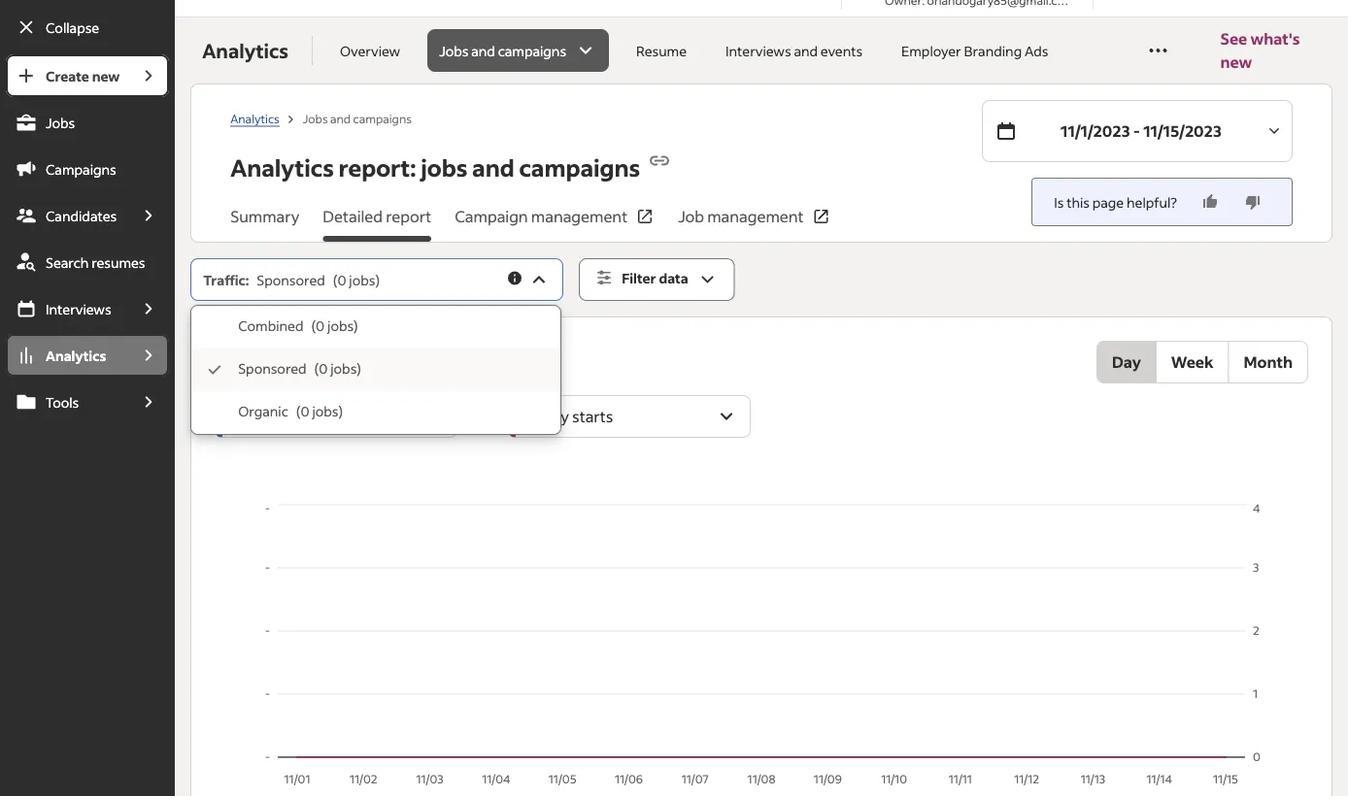 Task type: locate. For each thing, give the bounding box(es) containing it.
jobs
[[439, 42, 469, 59], [303, 111, 328, 126], [46, 114, 75, 131]]

filter data button
[[579, 258, 735, 301]]

new inside the 'see what's new'
[[1221, 52, 1253, 72]]

create
[[46, 67, 89, 85]]

jobs down sponsored ( 0 jobs )
[[312, 403, 339, 420]]

0 vertical spatial analytics link
[[230, 111, 280, 127]]

combined
[[238, 317, 304, 335]]

combined ( 0 jobs )
[[238, 317, 358, 335]]

list box containing combined
[[192, 306, 561, 434]]

summary
[[230, 206, 300, 226]]

0 for organic ( 0 jobs )
[[301, 403, 310, 420]]

management
[[531, 206, 628, 226], [708, 206, 804, 226]]

management up filter at the left top of page
[[531, 206, 628, 226]]

candidates
[[46, 207, 117, 224]]

0 for sponsored ( 0 jobs )
[[319, 360, 328, 377]]

menu bar containing create new
[[0, 54, 175, 797]]

2 option from the top
[[192, 392, 561, 434]]

interviews left the events at the right of page
[[726, 42, 792, 59]]

menu bar
[[0, 54, 175, 797]]

) right the time
[[357, 360, 361, 377]]

jobs and campaigns inside button
[[439, 42, 567, 59]]

campaign
[[455, 206, 528, 226]]

filter
[[622, 270, 657, 287]]

jobs up the time
[[328, 317, 354, 335]]

new
[[1221, 52, 1253, 72], [92, 67, 120, 85]]

) up sponsored ( 0 jobs )
[[354, 317, 358, 335]]

region
[[215, 500, 1309, 792]]

interviews down search resumes link
[[46, 300, 111, 318]]

jobs link
[[6, 101, 169, 144]]

1 horizontal spatial new
[[1221, 52, 1253, 72]]

campaigns
[[498, 42, 567, 59], [353, 111, 412, 126], [519, 153, 640, 183]]

1 option from the top
[[192, 349, 561, 392]]

1 vertical spatial jobs and campaigns
[[303, 111, 412, 126]]

traffic: sponsored ( 0 jobs )
[[203, 271, 380, 289]]

1 horizontal spatial jobs and campaigns
[[439, 42, 567, 59]]

0 vertical spatial jobs and campaigns
[[439, 42, 567, 59]]

2 management from the left
[[708, 206, 804, 226]]

collapse button
[[6, 6, 169, 49]]

0 horizontal spatial new
[[92, 67, 120, 85]]

( up the time
[[311, 317, 316, 335]]

tools
[[46, 394, 79, 411]]

(
[[333, 271, 338, 289], [311, 317, 316, 335], [314, 360, 319, 377], [296, 403, 301, 420]]

sponsored ( 0 jobs )
[[238, 360, 361, 377]]

0 vertical spatial interviews
[[726, 42, 792, 59]]

month
[[1244, 352, 1293, 372]]

employer branding ads
[[902, 42, 1049, 59]]

jobs and campaigns
[[439, 42, 567, 59], [303, 111, 412, 126]]

interviews link
[[6, 288, 128, 330]]

0 right organic
[[301, 403, 310, 420]]

new right create
[[92, 67, 120, 85]]

1 horizontal spatial management
[[708, 206, 804, 226]]

data
[[659, 270, 689, 287]]

create new
[[46, 67, 120, 85]]

) down the time
[[339, 403, 343, 420]]

ads
[[1025, 42, 1049, 59]]

interviews inside 'link'
[[46, 300, 111, 318]]

sponsored
[[257, 271, 325, 289], [238, 360, 307, 377]]

jobs right over
[[331, 360, 357, 377]]

new down see
[[1221, 52, 1253, 72]]

employer branding ads link
[[890, 29, 1061, 72]]

1 vertical spatial sponsored
[[238, 360, 307, 377]]

week
[[1172, 352, 1214, 372]]

analytics link
[[230, 111, 280, 127], [6, 334, 128, 377]]

option down combined ( 0 jobs )
[[192, 349, 561, 392]]

and
[[471, 42, 495, 59], [794, 42, 818, 59], [330, 111, 351, 126], [472, 153, 515, 183]]

)
[[375, 271, 380, 289], [354, 317, 358, 335], [357, 360, 361, 377], [339, 403, 343, 420]]

and inside interviews and events link
[[794, 42, 818, 59]]

this
[[1067, 193, 1090, 211]]

see
[[1221, 29, 1248, 49]]

overflow menu image
[[1147, 39, 1170, 62]]

1 horizontal spatial jobs
[[303, 111, 328, 126]]

events
[[821, 42, 863, 59]]

metrics over time
[[215, 348, 344, 368]]

0 horizontal spatial jobs and campaigns
[[303, 111, 412, 126]]

helpful?
[[1127, 193, 1178, 211]]

2 horizontal spatial jobs
[[439, 42, 469, 59]]

candidates link
[[6, 194, 128, 237]]

option
[[192, 349, 561, 392], [192, 392, 561, 434]]

management right the job
[[708, 206, 804, 226]]

jobs inside menu bar
[[46, 114, 75, 131]]

0 right over
[[319, 360, 328, 377]]

detailed report
[[323, 206, 432, 226]]

job management link
[[678, 205, 831, 242]]

1 vertical spatial interviews
[[46, 300, 111, 318]]

search resumes
[[46, 254, 145, 271]]

-
[[1134, 121, 1141, 141]]

detailed
[[323, 206, 383, 226]]

campaign management link
[[455, 205, 655, 242]]

0 horizontal spatial management
[[531, 206, 628, 226]]

) for sponsored ( 0 jobs )
[[357, 360, 361, 377]]

collapse
[[46, 18, 99, 36]]

0 up the time
[[316, 317, 325, 335]]

( right over
[[314, 360, 319, 377]]

this page is helpful image
[[1201, 192, 1220, 212]]

0
[[338, 271, 346, 289], [316, 317, 325, 335], [319, 360, 328, 377], [301, 403, 310, 420]]

) for organic ( 0 jobs )
[[339, 403, 343, 420]]

1 horizontal spatial interviews
[[726, 42, 792, 59]]

sponsored down "combined"
[[238, 360, 307, 377]]

jobs
[[421, 153, 468, 183], [349, 271, 375, 289], [328, 317, 354, 335], [331, 360, 357, 377], [312, 403, 339, 420]]

organic
[[238, 403, 288, 420]]

0 horizontal spatial interviews
[[46, 300, 111, 318]]

interviews and events link
[[714, 29, 875, 72]]

analytics
[[202, 38, 289, 63], [230, 111, 280, 126], [230, 153, 334, 183], [46, 347, 106, 364]]

0 vertical spatial campaigns
[[498, 42, 567, 59]]

filter data
[[622, 270, 689, 287]]

1 management from the left
[[531, 206, 628, 226]]

what's
[[1251, 29, 1300, 49]]

interviews
[[726, 42, 792, 59], [46, 300, 111, 318]]

option down the time
[[192, 392, 561, 434]]

list box
[[192, 306, 561, 434]]

0 horizontal spatial jobs
[[46, 114, 75, 131]]

and inside the jobs and campaigns button
[[471, 42, 495, 59]]

jobs up report
[[421, 153, 468, 183]]

) for combined ( 0 jobs )
[[354, 317, 358, 335]]

this filters data based on the type of traffic a job received, not the sponsored status of the job itself. some jobs may receive both sponsored and organic traffic. combined view shows all traffic. image
[[506, 270, 524, 287]]

0 vertical spatial sponsored
[[257, 271, 325, 289]]

management for campaign management
[[531, 206, 628, 226]]

metrics
[[215, 348, 270, 368]]

0 horizontal spatial analytics link
[[6, 334, 128, 377]]

resume
[[637, 42, 687, 59]]

( right organic
[[296, 403, 301, 420]]

option containing sponsored
[[192, 349, 561, 392]]

sponsored up combined ( 0 jobs )
[[257, 271, 325, 289]]

tools link
[[6, 381, 128, 424]]



Task type: describe. For each thing, give the bounding box(es) containing it.
( up combined ( 0 jobs )
[[333, 271, 338, 289]]

branding
[[964, 42, 1022, 59]]

overview
[[340, 42, 400, 59]]

search resumes link
[[6, 241, 169, 284]]

2 vertical spatial campaigns
[[519, 153, 640, 183]]

jobs for sponsored ( 0 jobs )
[[331, 360, 357, 377]]

11/15/2023
[[1144, 121, 1222, 141]]

interviews and events
[[726, 42, 863, 59]]

1 vertical spatial analytics link
[[6, 334, 128, 377]]

day
[[1112, 352, 1142, 372]]

detailed report link
[[323, 205, 432, 242]]

campaign management
[[455, 206, 628, 226]]

( for combined
[[311, 317, 316, 335]]

time
[[310, 348, 344, 368]]

option containing organic
[[192, 392, 561, 434]]

jobs down "detailed report" link
[[349, 271, 375, 289]]

create new link
[[6, 54, 128, 97]]

search
[[46, 254, 89, 271]]

see what's new
[[1221, 29, 1300, 72]]

resumes
[[91, 254, 145, 271]]

jobs inside button
[[439, 42, 469, 59]]

interviews for interviews and events
[[726, 42, 792, 59]]

traffic:
[[203, 271, 249, 289]]

over
[[273, 348, 307, 368]]

campaigns
[[46, 160, 116, 178]]

is this page helpful?
[[1054, 193, 1178, 211]]

) down "detailed report" link
[[375, 271, 380, 289]]

( for organic
[[296, 403, 301, 420]]

management for job management
[[708, 206, 804, 226]]

job management
[[678, 206, 804, 226]]

( for sponsored
[[314, 360, 319, 377]]

11/1/2023 - 11/15/2023
[[1061, 121, 1222, 141]]

campaigns link
[[6, 148, 169, 190]]

1 horizontal spatial analytics link
[[230, 111, 280, 127]]

resume link
[[625, 29, 699, 72]]

this page is not helpful image
[[1244, 192, 1263, 212]]

0 up combined ( 0 jobs )
[[338, 271, 346, 289]]

page
[[1093, 193, 1124, 211]]

organic ( 0 jobs )
[[238, 403, 343, 420]]

see what's new button
[[1221, 17, 1325, 84]]

show shareable url image
[[648, 149, 672, 172]]

overview link
[[328, 29, 412, 72]]

jobs for organic ( 0 jobs )
[[312, 403, 339, 420]]

summary link
[[230, 205, 300, 242]]

report:
[[339, 153, 416, 183]]

jobs for combined ( 0 jobs )
[[328, 317, 354, 335]]

1 vertical spatial campaigns
[[353, 111, 412, 126]]

is
[[1054, 193, 1064, 211]]

jobs and campaigns button
[[428, 29, 609, 72]]

employer
[[902, 42, 962, 59]]

11/1/2023
[[1061, 121, 1131, 141]]

analytics report: jobs and campaigns
[[230, 153, 640, 183]]

job
[[678, 206, 704, 226]]

interviews for interviews
[[46, 300, 111, 318]]

0 for combined ( 0 jobs )
[[316, 317, 325, 335]]

campaigns inside button
[[498, 42, 567, 59]]

report
[[386, 206, 432, 226]]



Task type: vqa. For each thing, say whether or not it's contained in the screenshot.
this
yes



